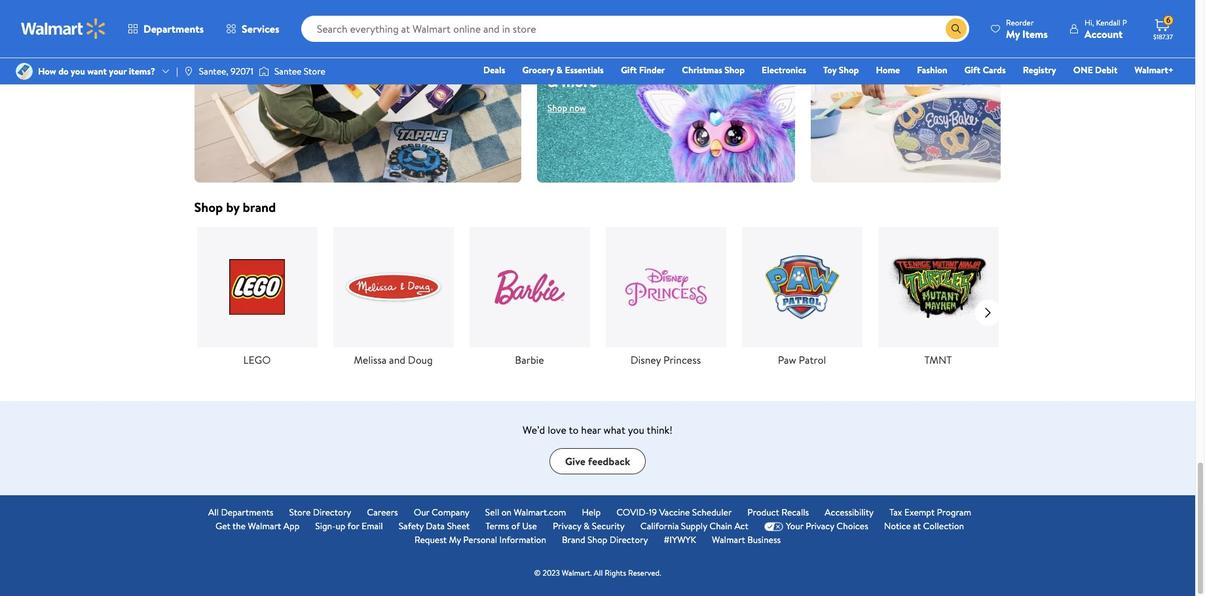 Task type: describe. For each thing, give the bounding box(es) containing it.
for
[[348, 520, 359, 533]]

grocery & essentials link
[[516, 63, 610, 77]]

shop creative play image
[[811, 0, 1001, 183]]

by
[[226, 199, 240, 216]]

love
[[548, 423, 566, 438]]

next slide of list image
[[975, 300, 1001, 326]]

services button
[[215, 13, 291, 45]]

disney
[[631, 353, 661, 367]]

gift for gift finder
[[621, 64, 637, 77]]

hi, kendall p account
[[1085, 17, 1127, 41]]

vaccine
[[659, 506, 690, 519]]

your privacy choices
[[786, 520, 868, 533]]

brand
[[243, 199, 276, 216]]

1 vertical spatial store
[[289, 506, 311, 519]]

chain
[[710, 520, 732, 533]]

directory inside "link"
[[610, 534, 648, 547]]

reserved.
[[628, 568, 661, 579]]

services
[[242, 22, 279, 36]]

rights
[[605, 568, 626, 579]]

how
[[38, 65, 56, 78]]

your
[[109, 65, 127, 78]]

shop for toy shop
[[839, 64, 859, 77]]

 image for santee store
[[259, 65, 269, 78]]

tmnt
[[925, 353, 952, 367]]

our
[[414, 506, 429, 519]]

category shop paw patrol image
[[742, 227, 862, 348]]

& for grocery
[[556, 64, 563, 77]]

store directory
[[289, 506, 351, 519]]

terms of use link
[[486, 520, 537, 534]]

sign-up for email
[[315, 520, 383, 533]]

departments button
[[117, 13, 215, 45]]

supply
[[681, 520, 707, 533]]

sell on walmart.com link
[[485, 506, 566, 520]]

2023
[[543, 568, 560, 579]]

registry
[[1023, 64, 1056, 77]]

1 vertical spatial all
[[594, 568, 603, 579]]

1 vertical spatial departments
[[221, 506, 273, 519]]

shop games and puzzles image
[[194, 0, 521, 183]]

our company
[[414, 506, 470, 519]]

privacy & security link
[[553, 520, 625, 534]]

registry link
[[1017, 63, 1062, 77]]

reorder
[[1006, 17, 1034, 28]]

92071
[[231, 65, 253, 78]]

grocery
[[522, 64, 554, 77]]

shop now
[[547, 102, 586, 115]]

1 privacy from the left
[[553, 520, 581, 533]]

finder
[[639, 64, 665, 77]]

 image for santee, 92071
[[183, 66, 194, 77]]

accessibility
[[825, 506, 874, 519]]

lego link
[[197, 217, 317, 383]]

our company link
[[414, 506, 470, 520]]

barbie link
[[469, 217, 590, 383]]

0 vertical spatial store
[[304, 65, 325, 78]]

give feedback button
[[549, 449, 646, 475]]

1 vertical spatial you
[[628, 423, 645, 438]]

category shop lego image
[[197, 227, 317, 348]]

security
[[592, 520, 625, 533]]

your privacy choices link
[[764, 520, 868, 534]]

more
[[562, 70, 597, 93]]

category shop disney princess image
[[606, 227, 726, 348]]

hi,
[[1085, 17, 1094, 28]]

toy shop
[[823, 64, 859, 77]]

santee store
[[274, 65, 325, 78]]

brand shop directory link
[[562, 534, 648, 548]]

& for privacy
[[584, 520, 590, 533]]

california supply chain act
[[640, 520, 749, 533]]

#iywyk
[[664, 534, 696, 547]]

what
[[604, 423, 625, 438]]

brand shop directory
[[562, 534, 648, 547]]

safety data sheet link
[[399, 520, 470, 534]]

barbie
[[515, 353, 544, 367]]

business
[[747, 534, 781, 547]]

account
[[1085, 27, 1123, 41]]

 image for how do you want your items?
[[16, 63, 33, 80]]

princess
[[664, 353, 701, 367]]

paw patrol
[[778, 353, 826, 367]]

sign-up for email link
[[315, 520, 383, 534]]

fashion link
[[911, 63, 953, 77]]

toy shop link
[[817, 63, 865, 77]]

search icon image
[[951, 24, 962, 34]]

gift for gift cards
[[965, 64, 981, 77]]

one debit
[[1073, 64, 1118, 77]]

shop for christmas shop
[[725, 64, 745, 77]]

all departments link
[[208, 506, 273, 520]]

gift finder link
[[615, 63, 671, 77]]

sell
[[485, 506, 499, 519]]

walmart.com
[[514, 506, 566, 519]]

melissa
[[354, 353, 387, 367]]

Search search field
[[301, 16, 969, 42]]

gift finder
[[621, 64, 665, 77]]

santee
[[274, 65, 302, 78]]

interactive
[[547, 48, 622, 70]]

help link
[[582, 506, 601, 520]]

act
[[735, 520, 749, 533]]

items
[[1022, 27, 1048, 41]]

my inside notice at collection request my personal information
[[449, 534, 461, 547]]

recalls
[[782, 506, 809, 519]]

tax exempt program link
[[889, 506, 971, 520]]



Task type: vqa. For each thing, say whether or not it's contained in the screenshot.
Meat & Seafood marketplace's Seafood
no



Task type: locate. For each thing, give the bounding box(es) containing it.
notice
[[884, 520, 911, 533]]

notice at collection request my personal information
[[414, 520, 964, 547]]

santee,
[[199, 65, 228, 78]]

0 horizontal spatial departments
[[143, 22, 204, 36]]

0 horizontal spatial you
[[71, 65, 85, 78]]

2 horizontal spatial  image
[[259, 65, 269, 78]]

hear
[[581, 423, 601, 438]]

departments up the
[[221, 506, 273, 519]]

shop interactive toys image
[[537, 38, 795, 183]]

1 horizontal spatial all
[[594, 568, 603, 579]]

you right the "what"
[[628, 423, 645, 438]]

©
[[534, 568, 541, 579]]

shop inside christmas shop link
[[725, 64, 745, 77]]

1 horizontal spatial directory
[[610, 534, 648, 547]]

privacy up "brand"
[[553, 520, 581, 533]]

email
[[362, 520, 383, 533]]

1 gift from the left
[[621, 64, 637, 77]]

terms of use
[[486, 520, 537, 533]]

category shop teenage mutant ninja turtles image
[[878, 227, 999, 348]]

all left rights
[[594, 568, 603, 579]]

disney princess link
[[606, 217, 726, 383]]

1 horizontal spatial  image
[[183, 66, 194, 77]]

1 vertical spatial my
[[449, 534, 461, 547]]

0 horizontal spatial walmart
[[248, 520, 281, 533]]

0 horizontal spatial directory
[[313, 506, 351, 519]]

& down help
[[584, 520, 590, 533]]

we'd love to hear what you think!
[[523, 423, 673, 438]]

paw
[[778, 353, 796, 367]]

Walmart Site-Wide search field
[[301, 16, 969, 42]]

gift left finder
[[621, 64, 637, 77]]

1 vertical spatial directory
[[610, 534, 648, 547]]

doug
[[408, 353, 433, 367]]

1 horizontal spatial my
[[1006, 27, 1020, 41]]

0 vertical spatial you
[[71, 65, 85, 78]]

walmart business
[[712, 534, 781, 547]]

 image right the |
[[183, 66, 194, 77]]

& left more
[[547, 70, 558, 93]]

help
[[582, 506, 601, 519]]

careers link
[[367, 506, 398, 520]]

all departments
[[208, 506, 273, 519]]

get the walmart app link
[[215, 520, 300, 534]]

toys
[[626, 48, 654, 70]]

you
[[71, 65, 85, 78], [628, 423, 645, 438]]

departments
[[143, 22, 204, 36], [221, 506, 273, 519]]

you right do
[[71, 65, 85, 78]]

scheduler
[[692, 506, 732, 519]]

6 $187.37
[[1153, 15, 1173, 41]]

sign-
[[315, 520, 336, 533]]

directory
[[313, 506, 351, 519], [610, 534, 648, 547]]

shop left 'now'
[[547, 102, 567, 115]]

collection
[[923, 520, 964, 533]]

1 horizontal spatial you
[[628, 423, 645, 438]]

deals link
[[477, 63, 511, 77]]

shop for brand shop directory
[[588, 534, 607, 547]]

california
[[640, 520, 679, 533]]

toy
[[823, 64, 837, 77]]

my left items at the right top of page
[[1006, 27, 1020, 41]]

0 vertical spatial directory
[[313, 506, 351, 519]]

items?
[[129, 65, 155, 78]]

tmnt link
[[878, 217, 999, 383]]

1 horizontal spatial privacy
[[806, 520, 834, 533]]

shop now link
[[547, 98, 597, 119]]

directory up "sign-"
[[313, 506, 351, 519]]

shop right christmas
[[725, 64, 745, 77]]

one
[[1073, 64, 1093, 77]]

now
[[570, 102, 586, 115]]

accessibility link
[[825, 506, 874, 520]]

my inside 'reorder my items'
[[1006, 27, 1020, 41]]

1 horizontal spatial walmart
[[712, 534, 745, 547]]

brand
[[562, 534, 585, 547]]

departments inside popup button
[[143, 22, 204, 36]]

information
[[499, 534, 546, 547]]

|
[[176, 65, 178, 78]]

walmart+ link
[[1129, 63, 1180, 77]]

gift cards
[[965, 64, 1006, 77]]

lego
[[243, 353, 271, 367]]

your
[[786, 520, 804, 533]]

covid-
[[616, 506, 649, 519]]

 image left how in the left of the page
[[16, 63, 33, 80]]

all inside all departments link
[[208, 506, 219, 519]]

0 horizontal spatial  image
[[16, 63, 33, 80]]

directory down security
[[610, 534, 648, 547]]

6
[[1166, 15, 1171, 26]]

home
[[876, 64, 900, 77]]

all up get
[[208, 506, 219, 519]]

gift
[[621, 64, 637, 77], [965, 64, 981, 77]]

the
[[232, 520, 246, 533]]

2 privacy from the left
[[806, 520, 834, 533]]

walmart down chain
[[712, 534, 745, 547]]

shop inside shop now link
[[547, 102, 567, 115]]

& right grocery at the left of the page
[[556, 64, 563, 77]]

melissa and doug link
[[333, 217, 454, 383]]

category shop barbie image
[[469, 227, 590, 348]]

at
[[913, 520, 921, 533]]

how do you want your items?
[[38, 65, 155, 78]]

© 2023 walmart. all rights reserved.
[[534, 568, 661, 579]]

to
[[569, 423, 579, 438]]

$187.37
[[1153, 32, 1173, 41]]

all
[[208, 506, 219, 519], [594, 568, 603, 579]]

2 gift from the left
[[965, 64, 981, 77]]

0 horizontal spatial privacy
[[553, 520, 581, 533]]

terms
[[486, 520, 509, 533]]

covid-19 vaccine scheduler
[[616, 506, 732, 519]]

home link
[[870, 63, 906, 77]]

0 horizontal spatial all
[[208, 506, 219, 519]]

p
[[1123, 17, 1127, 28]]

notice at collection link
[[884, 520, 964, 534]]

patrol
[[799, 353, 826, 367]]

privacy choices icon image
[[764, 522, 783, 532]]

1 horizontal spatial gift
[[965, 64, 981, 77]]

& inside interactive toys & more
[[547, 70, 558, 93]]

0 horizontal spatial gift
[[621, 64, 637, 77]]

gift left cards
[[965, 64, 981, 77]]

reorder my items
[[1006, 17, 1048, 41]]

walmart inside tax exempt program get the walmart app
[[248, 520, 281, 533]]

walmart image
[[21, 18, 106, 39]]

shop right the toy
[[839, 64, 859, 77]]

shop inside toy shop link
[[839, 64, 859, 77]]

walmart+
[[1135, 64, 1174, 77]]

christmas
[[682, 64, 722, 77]]

shop left by
[[194, 199, 223, 216]]

1 horizontal spatial departments
[[221, 506, 273, 519]]

 image right 92071
[[259, 65, 269, 78]]

walmart right the
[[248, 520, 281, 533]]

sheet
[[447, 520, 470, 533]]

store right santee
[[304, 65, 325, 78]]

think!
[[647, 423, 673, 438]]

do
[[58, 65, 69, 78]]

california supply chain act link
[[640, 520, 749, 534]]

santee, 92071
[[199, 65, 253, 78]]

my down sheet
[[449, 534, 461, 547]]

privacy right your
[[806, 520, 834, 533]]

0 vertical spatial my
[[1006, 27, 1020, 41]]

want
[[87, 65, 107, 78]]

up
[[336, 520, 346, 533]]

 image
[[16, 63, 33, 80], [259, 65, 269, 78], [183, 66, 194, 77]]

0 vertical spatial departments
[[143, 22, 204, 36]]

essentials
[[565, 64, 604, 77]]

shop by brand
[[194, 199, 276, 216]]

store
[[304, 65, 325, 78], [289, 506, 311, 519]]

shop down privacy & security
[[588, 534, 607, 547]]

category shop melissa and doug image
[[333, 227, 454, 348]]

shop inside brand shop directory "link"
[[588, 534, 607, 547]]

0 vertical spatial walmart
[[248, 520, 281, 533]]

sell on walmart.com
[[485, 506, 566, 519]]

#iywyk link
[[664, 534, 696, 548]]

give feedback
[[565, 454, 630, 469]]

1 vertical spatial walmart
[[712, 534, 745, 547]]

deals
[[483, 64, 505, 77]]

0 vertical spatial all
[[208, 506, 219, 519]]

melissa and doug
[[354, 353, 433, 367]]

0 horizontal spatial my
[[449, 534, 461, 547]]

store up app
[[289, 506, 311, 519]]

departments up the |
[[143, 22, 204, 36]]

store directory link
[[289, 506, 351, 520]]



